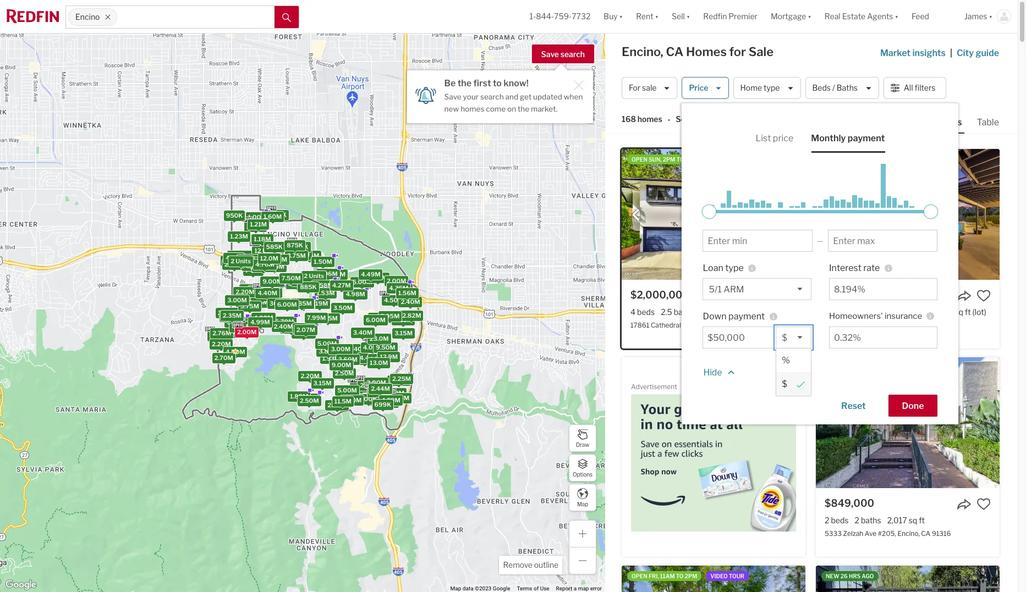 Task type: locate. For each thing, give the bounding box(es) containing it.
  text field down rate
[[834, 285, 933, 295]]

options
[[573, 471, 593, 478]]

▾ for mortgage ▾
[[808, 12, 812, 21]]

▾ right mortgage
[[808, 12, 812, 21]]

1 horizontal spatial report
[[772, 385, 789, 391]]

buy
[[604, 12, 618, 21]]

6.00m up '5.70m'
[[277, 301, 297, 309]]

3.10m up 10.9m
[[352, 384, 371, 391]]

1 vertical spatial the
[[518, 104, 530, 113]]

to right the 11am
[[676, 574, 684, 580]]

0 vertical spatial 7.50m
[[282, 275, 301, 282]]

6.00m up the '23.0m'
[[366, 316, 386, 324]]

$ left "ad"
[[782, 379, 788, 390]]

baths for $2,930,000
[[862, 308, 882, 317]]

0 vertical spatial type
[[764, 83, 780, 93]]

11.5m left 699k
[[335, 398, 352, 405]]

1 $ from the top
[[782, 333, 788, 343]]

849k
[[239, 256, 256, 264]]

1 vertical spatial 5.50m
[[288, 280, 307, 288]]

map inside button
[[577, 501, 588, 508]]

1 horizontal spatial 2.70m
[[378, 399, 397, 407]]

favorite button checkbox for $849,000
[[977, 498, 991, 512]]

baths for $849,000
[[861, 516, 882, 526]]

0 horizontal spatial payment
[[729, 312, 765, 322]]

homes
[[461, 104, 485, 113], [638, 115, 663, 124]]

2.93m
[[328, 402, 347, 410]]

4.00m
[[363, 344, 383, 352]]

885k
[[300, 284, 317, 291]]

0 horizontal spatial homes
[[461, 104, 485, 113]]

0.44 acre (lot)
[[746, 308, 795, 317]]

4.49m
[[361, 271, 381, 279]]

type right 'home' at top right
[[764, 83, 780, 93]]

sq up 91436
[[912, 308, 920, 317]]

sell ▾
[[672, 12, 690, 21]]

9,271
[[934, 308, 953, 317]]

1 vertical spatial 4.40m
[[370, 397, 389, 405]]

buy ▾
[[604, 12, 623, 21]]

0 horizontal spatial 3.10m
[[269, 256, 287, 264]]

Enter min text field
[[708, 236, 808, 247]]

0 horizontal spatial 3.80m
[[293, 277, 313, 285]]

5.70m
[[275, 318, 294, 326]]

1 horizontal spatial 91316
[[932, 530, 951, 538]]

1 horizontal spatial map
[[577, 501, 588, 508]]

$ up %
[[782, 333, 788, 343]]

0 horizontal spatial (lot)
[[781, 308, 795, 317]]

4 ▾ from the left
[[808, 12, 812, 21]]

1 horizontal spatial 2.40m
[[401, 299, 420, 306]]

3.00m
[[227, 297, 247, 304], [294, 330, 314, 337], [331, 345, 351, 353], [367, 379, 386, 387], [299, 395, 318, 403], [359, 396, 378, 404]]

realty
[[856, 334, 878, 340]]

done
[[902, 401, 924, 412]]

filters
[[915, 83, 936, 93]]

12
[[255, 247, 261, 255]]

0 vertical spatial $
[[782, 333, 788, 343]]

dialog containing list price
[[682, 103, 959, 425]]

0 vertical spatial 5.50m
[[254, 263, 274, 271]]

0 vertical spatial 11.5m
[[370, 314, 387, 322]]

city guide link
[[957, 47, 1002, 60]]

sq for $2,930,000
[[912, 308, 920, 317]]

91316
[[726, 322, 745, 330], [932, 530, 951, 538]]

2.5 baths
[[661, 308, 694, 317]]

5.50m down 12.0m
[[254, 263, 274, 271]]

0 vertical spatial 2.70m
[[214, 354, 233, 362]]

(lot) right 9,271
[[973, 308, 987, 317]]

encino, ca homes for sale
[[622, 45, 774, 59]]

loan type
[[703, 263, 744, 274]]

ft right '2,017'
[[919, 516, 925, 526]]

2 ▾ from the left
[[655, 12, 659, 21]]

baths for $2,000,000
[[674, 308, 694, 317]]

3,365 sq ft
[[888, 308, 928, 317]]

rent ▾ button
[[630, 0, 665, 33]]

favorite button image for $2,930,000
[[977, 289, 991, 303]]

7.50m up 885k
[[282, 275, 301, 282]]

3.10m down 585k
[[269, 256, 287, 264]]

homes inside the save your search and get updated when new homes come on the market.
[[461, 104, 485, 113]]

5 beds
[[825, 308, 849, 317]]

sell ▾ button
[[672, 0, 690, 33]]

16551
[[825, 322, 844, 330]]

▾ right buy
[[620, 12, 623, 21]]

1 vertical spatial favorite button image
[[977, 498, 991, 512]]

3.50m down 3.19m
[[249, 299, 269, 307]]

0 vertical spatial payment
[[848, 133, 885, 144]]

2.70m down 2.44m
[[378, 399, 397, 407]]

baths
[[674, 308, 694, 317], [862, 308, 882, 317], [861, 516, 882, 526]]

1 vertical spatial map
[[451, 586, 461, 592]]

0 vertical spatial 4.70m
[[255, 261, 275, 269]]

photo of 16551 calneva dr, encino, ca 91436 image
[[816, 149, 1000, 280]]

3.58m
[[314, 282, 333, 289]]

2.20m
[[236, 288, 255, 296], [212, 341, 231, 348], [301, 373, 320, 380]]

mortgage ▾ button
[[764, 0, 818, 33]]

1 horizontal spatial 9.00m
[[332, 361, 351, 369]]

payment for monthly payment
[[848, 133, 885, 144]]

encino, inside '16551 calneva dr, encino, ca 91436 ameriway realty'
[[881, 322, 904, 330]]

4.15m down 875k
[[292, 251, 310, 258]]

0 horizontal spatial search
[[480, 92, 504, 101]]

1 vertical spatial open
[[632, 574, 648, 580]]

and
[[506, 92, 519, 101]]

3.50m down 875k
[[274, 250, 293, 258]]

homes down your
[[461, 104, 485, 113]]

minimum price slider
[[703, 205, 717, 219]]

2.25m
[[392, 375, 411, 383]]

6 ▾ from the left
[[989, 12, 993, 21]]

open for open fri, 11am to 2pm
[[632, 574, 648, 580]]

1 horizontal spatial 3.50m
[[274, 250, 293, 258]]

list box
[[776, 327, 812, 397]]

5333 zelzah ave #205, encino, ca 91316
[[825, 530, 951, 538]]

be the first to know! dialog
[[407, 64, 593, 123]]

0 vertical spatial to
[[677, 156, 684, 163]]

the right on
[[518, 104, 530, 113]]

1 vertical spatial to
[[676, 574, 684, 580]]

ft for $2,000,000
[[734, 308, 739, 317]]

photos button
[[930, 117, 975, 134]]

monthly
[[811, 133, 846, 144]]

payment for down payment
[[729, 312, 765, 322]]

encino
[[75, 12, 100, 22]]

baths up ave on the bottom of the page
[[861, 516, 882, 526]]

1 vertical spatial 91316
[[932, 530, 951, 538]]

previous button image
[[631, 210, 642, 221]]

mortgage
[[771, 12, 807, 21]]

maximum price slider
[[924, 205, 939, 219]]

your
[[463, 92, 479, 101]]

real estate agents ▾ link
[[825, 0, 899, 33]]

hrs
[[849, 574, 861, 580]]

4.45m
[[360, 354, 379, 362]]

3.00m left 2.93m
[[299, 395, 318, 403]]

0 vertical spatial save
[[541, 50, 559, 59]]

0 vertical spatial homes
[[461, 104, 485, 113]]

2 favorite button checkbox from the top
[[977, 498, 991, 512]]

2.35m
[[223, 312, 242, 320]]

baths up pl,
[[674, 308, 694, 317]]

1 vertical spatial 2.00m
[[218, 309, 237, 317]]

  text field
[[834, 285, 933, 295], [708, 333, 772, 343], [834, 333, 933, 343]]

search down 7732
[[561, 50, 585, 59]]

9,271 sq ft (lot)
[[934, 308, 987, 317]]

2 4 from the left
[[855, 308, 860, 317]]

2.60m down 1.95m
[[338, 356, 358, 364]]

1 favorite button checkbox from the top
[[977, 289, 991, 303]]

3.15m down 4.80m
[[240, 323, 258, 331]]

2.60m
[[338, 356, 358, 364], [360, 382, 379, 390]]

0 vertical spatial search
[[561, 50, 585, 59]]

encino, down insurance
[[881, 322, 904, 330]]

4 up calneva
[[855, 308, 860, 317]]

1 vertical spatial 3.10m
[[352, 384, 371, 391]]

price
[[773, 133, 794, 144]]

▾ for rent ▾
[[655, 12, 659, 21]]

1 vertical spatial 749k
[[245, 267, 262, 274]]

units
[[263, 247, 278, 255], [234, 252, 250, 260], [254, 254, 269, 262], [228, 257, 243, 265], [236, 258, 251, 265], [229, 261, 245, 269], [309, 272, 324, 280]]

9.35m
[[293, 300, 312, 308]]

1 horizontal spatial 2pm
[[685, 574, 698, 580]]

1 vertical spatial type
[[726, 263, 744, 274]]

0 horizontal spatial the
[[458, 78, 472, 89]]

report a map error
[[556, 586, 602, 592]]

0 vertical spatial 91316
[[726, 322, 745, 330]]

1 horizontal spatial 7.50m
[[343, 397, 362, 404]]

photo of 17861 cathedral pl, encino, ca 91316 image
[[622, 149, 806, 280]]

17861 cathedral pl, encino, ca 91316
[[631, 322, 745, 330]]

▾ right agents
[[895, 12, 899, 21]]

1 horizontal spatial the
[[518, 104, 530, 113]]

homes left the •
[[638, 115, 663, 124]]

type right loan
[[726, 263, 744, 274]]

favorite button image
[[977, 289, 991, 303], [977, 498, 991, 512]]

report left a
[[556, 586, 573, 592]]

3.89m
[[282, 325, 302, 333]]

1 vertical spatial favorite button checkbox
[[977, 498, 991, 512]]

market
[[881, 48, 911, 58]]

1.60m up 1.85m
[[264, 213, 282, 221]]

1 horizontal spatial 3.15m
[[314, 380, 332, 388]]

1 vertical spatial 4.70m
[[367, 342, 386, 350]]

report inside button
[[772, 385, 789, 391]]

1 horizontal spatial 4.70m
[[367, 342, 386, 350]]

0 vertical spatial 4.15m
[[292, 251, 310, 258]]

2.18m
[[253, 292, 271, 300]]

2.00m up 3.30m
[[218, 309, 237, 317]]

search inside the save your search and get updated when new homes come on the market.
[[480, 92, 504, 101]]

map
[[577, 501, 588, 508], [451, 586, 461, 592]]

▾ for james ▾
[[989, 12, 993, 21]]

google image
[[3, 578, 39, 593]]

0 vertical spatial 2.40m
[[401, 299, 420, 306]]

beds up 5333 on the right of the page
[[831, 516, 849, 526]]

type for home type
[[764, 83, 780, 93]]

0 vertical spatial 1.60m
[[264, 213, 282, 221]]

0 horizontal spatial 2.70m
[[214, 354, 233, 362]]

city
[[957, 48, 974, 58]]

baths up "dr,"
[[862, 308, 882, 317]]

sq for $2,000,000
[[723, 308, 732, 317]]

ft up 91436
[[922, 308, 928, 317]]

1 horizontal spatial homes
[[638, 115, 663, 124]]

91316 right "#205,"
[[932, 530, 951, 538]]

map region
[[0, 10, 676, 593]]

9.00m left the 4.45m
[[332, 361, 351, 369]]

2 vertical spatial 3.40m
[[380, 395, 400, 403]]

1 open from the top
[[632, 156, 648, 163]]

acre
[[764, 308, 780, 317]]

0 horizontal spatial 6.00m
[[277, 301, 297, 309]]

1 vertical spatial 9.00m
[[332, 361, 351, 369]]

save inside button
[[541, 50, 559, 59]]

0 vertical spatial favorite button checkbox
[[977, 289, 991, 303]]

2.00m down 3.30m
[[237, 329, 257, 336]]

2,338 sq ft
[[700, 308, 739, 317]]

0 horizontal spatial 2pm
[[663, 156, 676, 163]]

2 vertical spatial 2.20m
[[301, 373, 320, 380]]

map
[[578, 586, 589, 592]]

2.00m up the 1.56m
[[387, 277, 406, 285]]

2 units
[[229, 252, 250, 260], [249, 254, 269, 262], [223, 257, 243, 265], [231, 258, 251, 265], [224, 261, 245, 269], [304, 272, 324, 280]]

2.40m down the 1.56m
[[401, 299, 420, 306]]

2pm right sun,
[[663, 156, 676, 163]]

open left sun,
[[632, 156, 648, 163]]

7.50m left 699k
[[343, 397, 362, 404]]

to left 5pm
[[677, 156, 684, 163]]

4.50m down 3.25m
[[226, 348, 245, 356]]

1 vertical spatial 2.20m
[[212, 341, 231, 348]]

encino, down rent at the top of page
[[622, 45, 664, 59]]

2pm right the 11am
[[685, 574, 698, 580]]

0 horizontal spatial 3.50m
[[249, 299, 269, 307]]

submit search image
[[282, 13, 291, 22]]

7.28m
[[394, 316, 413, 324]]

3.80m left 3.58m
[[293, 277, 313, 285]]

3.40m up 4.00m
[[353, 329, 373, 337]]

1-844-759-7732 link
[[530, 12, 591, 21]]

4.70m
[[255, 261, 275, 269], [367, 342, 386, 350]]

2 favorite button image from the top
[[977, 498, 991, 512]]

0 vertical spatial 4.40m
[[258, 289, 277, 297]]

search up come
[[480, 92, 504, 101]]

1 vertical spatial 6.00m
[[366, 316, 386, 324]]

beds / baths button
[[806, 77, 879, 99]]

3.40m down 2.44m
[[380, 395, 400, 403]]

beds for $849,000
[[831, 516, 849, 526]]

sq
[[723, 308, 732, 317], [912, 308, 920, 317], [955, 308, 964, 317], [909, 516, 918, 526]]

pl,
[[683, 322, 690, 330]]

1-
[[530, 12, 536, 21]]

3.00m down "7.99m"
[[294, 330, 314, 337]]

market insights link
[[881, 36, 946, 60]]

sale
[[749, 45, 774, 59]]

91316 down 2,338 sq ft
[[726, 322, 745, 330]]

©2023
[[475, 586, 492, 592]]

beds for $2,930,000
[[832, 308, 849, 317]]

1 horizontal spatial payment
[[848, 133, 885, 144]]

2.70m down 3.25m
[[214, 354, 233, 362]]

1 horizontal spatial 4
[[855, 308, 860, 317]]

3.40m up the 4.45m
[[348, 346, 368, 354]]

the
[[458, 78, 472, 89], [518, 104, 530, 113]]

premier
[[729, 12, 758, 21]]

950k
[[226, 212, 243, 220]]

—
[[817, 236, 824, 246]]

3.80m down 5.95m
[[319, 348, 338, 356]]

0 horizontal spatial 9.00m
[[263, 278, 282, 286]]

save inside the save your search and get updated when new homes come on the market.
[[444, 92, 462, 101]]

for
[[730, 45, 746, 59]]

0 vertical spatial 2.00m
[[387, 277, 406, 285]]

rate
[[864, 263, 880, 274]]

1 horizontal spatial 2.60m
[[360, 382, 379, 390]]

1 horizontal spatial save
[[541, 50, 559, 59]]

0 vertical spatial open
[[632, 156, 648, 163]]

1.23m
[[230, 233, 248, 240]]

3.50m up 5.95m
[[333, 304, 353, 312]]

search inside button
[[561, 50, 585, 59]]

1 vertical spatial 2.60m
[[360, 382, 379, 390]]

0 vertical spatial 9.00m
[[263, 278, 282, 286]]

type for loan type
[[726, 263, 744, 274]]

terms of use link
[[517, 586, 550, 592]]

▾ right sell
[[687, 12, 690, 21]]

4.30m
[[232, 324, 251, 331]]

1 vertical spatial 2.40m
[[274, 323, 293, 331]]

4.35m
[[389, 285, 409, 292]]

beds right 5
[[832, 308, 849, 317]]

1 horizontal spatial type
[[764, 83, 780, 93]]

1 favorite button image from the top
[[977, 289, 991, 303]]

sq right '2,017'
[[909, 516, 918, 526]]

5.50m up 9.35m
[[288, 280, 307, 288]]

dialog
[[682, 103, 959, 425], [776, 348, 812, 397]]

beds up 17861
[[637, 308, 655, 317]]

report left "ad"
[[772, 385, 789, 391]]

1 vertical spatial $
[[782, 379, 788, 390]]

3.00m up 2.35m
[[227, 297, 247, 304]]

encino, down 2,017 sq ft
[[898, 530, 920, 538]]

1.50m
[[314, 258, 332, 266]]

ft for $2,930,000
[[922, 308, 928, 317]]

1 vertical spatial payment
[[729, 312, 765, 322]]

0 horizontal spatial save
[[444, 92, 462, 101]]

4.40m up '30.0m'
[[258, 289, 277, 297]]

2 open from the top
[[632, 574, 648, 580]]

0 horizontal spatial 7.50m
[[282, 275, 301, 282]]

3.00m down 13.0m
[[367, 379, 386, 387]]

5333
[[825, 530, 842, 538]]

4.50m down 4.35m
[[384, 297, 404, 305]]

2.20m up 5.75m
[[236, 288, 255, 296]]

5/1
[[709, 285, 722, 295]]

11.5m up the '23.0m'
[[370, 314, 387, 322]]

type inside home type button
[[764, 83, 780, 93]]

photo of 5333 zelzah ave #205, encino, ca 91316 image
[[816, 358, 1000, 489]]

None search field
[[117, 6, 275, 28]]

outline
[[534, 561, 559, 570]]

ca down insurance
[[905, 322, 914, 330]]

▾ right rent at the top of page
[[655, 12, 659, 21]]

1.18m
[[254, 235, 271, 243]]

sq right the 2,338
[[723, 308, 732, 317]]

1 horizontal spatial 4.40m
[[370, 397, 389, 405]]

3 ▾ from the left
[[687, 12, 690, 21]]

1 vertical spatial save
[[444, 92, 462, 101]]

0 horizontal spatial 4
[[631, 308, 636, 317]]

4.40m down 2.44m
[[370, 397, 389, 405]]

report for report ad
[[772, 385, 789, 391]]

2.60m up 699k
[[360, 382, 379, 390]]

9.00m up 3.19m
[[263, 278, 282, 286]]

sq for $849,000
[[909, 516, 918, 526]]

1 horizontal spatial 3.80m
[[319, 348, 338, 356]]

open left fri,
[[632, 574, 648, 580]]

2 (lot) from the left
[[973, 308, 987, 317]]

11.5m
[[370, 314, 387, 322], [335, 398, 352, 405]]

2.44m
[[371, 385, 390, 393]]

1 horizontal spatial 5.50m
[[288, 280, 307, 288]]

3.15m down the 7.28m
[[395, 329, 413, 337]]

3.15m down 1.93m
[[314, 380, 332, 388]]

1.60m up 699k
[[370, 389, 388, 396]]

0 vertical spatial map
[[577, 501, 588, 508]]

baths
[[837, 83, 858, 93]]

1.56m
[[398, 290, 417, 297]]

remove
[[503, 561, 533, 570]]

ft left 0.44
[[734, 308, 739, 317]]

ft right 9,271
[[965, 308, 971, 317]]

map down options
[[577, 501, 588, 508]]

1 ▾ from the left
[[620, 12, 623, 21]]

favorite button checkbox
[[977, 289, 991, 303], [977, 498, 991, 512]]

get
[[520, 92, 532, 101]]

1 4 from the left
[[631, 308, 636, 317]]

list price
[[756, 133, 794, 144]]



Task type: vqa. For each thing, say whether or not it's contained in the screenshot.
minimum price SLIDER
yes



Task type: describe. For each thing, give the bounding box(es) containing it.
redfin premier
[[704, 12, 758, 21]]

mortgage ▾
[[771, 12, 812, 21]]

585k
[[266, 243, 283, 251]]

1 horizontal spatial 2.20m
[[236, 288, 255, 296]]

1 horizontal spatial 1.60m
[[370, 389, 388, 396]]

encino, down the 2,338
[[692, 322, 714, 330]]

0 horizontal spatial 2.20m
[[212, 341, 231, 348]]

4.50m up 1.53m
[[316, 278, 335, 285]]

2.07m
[[297, 326, 315, 334]]

2,017 sq ft
[[888, 516, 925, 526]]

save for save search
[[541, 50, 559, 59]]

terms of use
[[517, 586, 550, 592]]

open for open sun, 2pm to 5pm
[[632, 156, 648, 163]]

favorite button checkbox for $2,930,000
[[977, 289, 991, 303]]

zelzah
[[844, 530, 864, 538]]

7732
[[572, 12, 591, 21]]

when
[[564, 92, 583, 101]]

▾ for sell ▾
[[687, 12, 690, 21]]

2 vertical spatial 2.00m
[[237, 329, 257, 336]]

to for 2pm
[[677, 156, 684, 163]]

a
[[574, 586, 577, 592]]

4.98m
[[346, 291, 365, 299]]

$849,000
[[825, 498, 875, 510]]

favorite button checkbox
[[783, 289, 797, 303]]

down
[[703, 312, 727, 322]]

for sale button
[[622, 77, 678, 99]]

%
[[782, 356, 790, 366]]

  text field down the down payment
[[708, 333, 772, 343]]

4 for 4 baths
[[855, 308, 860, 317]]

terms
[[517, 586, 533, 592]]

homes inside 168 homes • sort
[[638, 115, 663, 124]]

loan
[[703, 263, 724, 274]]

$2,930,000
[[825, 290, 883, 301]]

1 vertical spatial 2pm
[[685, 574, 698, 580]]

0 vertical spatial 2.60m
[[338, 356, 358, 364]]

list price element
[[756, 124, 794, 153]]

favorite button image for $849,000
[[977, 498, 991, 512]]

▾ for buy ▾
[[620, 12, 623, 21]]

photo of 17711 margate st #311, encino, ca 91316 image
[[816, 566, 1000, 593]]

photo of 18207 lake encino dr, encino, ca 91316 image
[[622, 566, 806, 593]]

0 horizontal spatial 4.70m
[[255, 261, 275, 269]]

$2,000,000
[[631, 290, 690, 301]]

2.50m down 7.79m
[[385, 390, 405, 397]]

beds for $2,000,000
[[637, 308, 655, 317]]

dialog containing %
[[776, 348, 812, 397]]

#205,
[[878, 530, 897, 538]]

1 vertical spatial 7.50m
[[343, 397, 362, 404]]

2.95m
[[381, 313, 400, 321]]

error
[[591, 586, 602, 592]]

3.25m
[[210, 333, 229, 340]]

calneva
[[846, 322, 870, 330]]

3.00m down 2.44m
[[359, 396, 378, 404]]

9.50m
[[376, 344, 396, 352]]

1.19m
[[311, 300, 328, 308]]

report a map error link
[[556, 586, 602, 592]]

done button
[[889, 395, 938, 417]]

4.50m down "7.99m"
[[295, 325, 315, 333]]

come
[[486, 104, 506, 113]]

data
[[463, 586, 474, 592]]

monthly payment element
[[811, 124, 885, 153]]

1-844-759-7732
[[530, 12, 591, 21]]

2.38m
[[327, 271, 346, 278]]

2.50m down 3.30m
[[221, 329, 241, 337]]

draw button
[[569, 425, 597, 452]]

0 vertical spatial 749k
[[247, 257, 263, 265]]

4 baths
[[855, 308, 882, 317]]

save for save your search and get updated when new homes come on the market.
[[444, 92, 462, 101]]

  text field for homeowners' insurance
[[834, 333, 933, 343]]

remove encino image
[[105, 14, 111, 20]]

12.0m
[[260, 255, 278, 262]]

know!
[[504, 78, 529, 89]]

favorite button image
[[783, 289, 797, 303]]

arm
[[724, 285, 744, 295]]

2 baths
[[855, 516, 882, 526]]

ca inside '16551 calneva dr, encino, ca 91436 ameriway realty'
[[905, 322, 914, 330]]

1 horizontal spatial 11.5m
[[370, 314, 387, 322]]

remove outline button
[[499, 556, 563, 575]]

23.0m
[[370, 335, 389, 343]]

ca down 2,017 sq ft
[[922, 530, 931, 538]]

2 $ from the top
[[782, 379, 788, 390]]

all filters
[[904, 83, 936, 93]]

0 horizontal spatial 3.15m
[[240, 323, 258, 331]]

market.
[[531, 104, 558, 113]]

0 horizontal spatial 5.50m
[[254, 263, 274, 271]]

3.00m up 1.93m
[[331, 345, 351, 353]]

  text field for interest rate
[[834, 285, 933, 295]]

499k
[[226, 255, 242, 262]]

5
[[825, 308, 830, 317]]

7.99m
[[307, 314, 326, 322]]

ad
[[790, 385, 796, 391]]

5 ▾ from the left
[[895, 12, 899, 21]]

the inside the save your search and get updated when new homes come on the market.
[[518, 104, 530, 113]]

list box containing $
[[776, 327, 812, 397]]

report ad button
[[772, 385, 796, 394]]

2,338
[[700, 308, 722, 317]]

844-
[[536, 12, 554, 21]]

1 vertical spatial 2.70m
[[378, 399, 397, 407]]

0 horizontal spatial 2.40m
[[274, 323, 293, 331]]

report for report a map error
[[556, 586, 573, 592]]

ave
[[865, 530, 877, 538]]

Enter max text field
[[833, 236, 933, 247]]

1.93m
[[322, 355, 340, 363]]

3,365
[[888, 308, 910, 317]]

2 horizontal spatial 3.50m
[[333, 304, 353, 312]]

ca down 2,338 sq ft
[[715, 322, 725, 330]]

0 vertical spatial 3.80m
[[293, 277, 313, 285]]

17861
[[631, 322, 650, 330]]

map for map data ©2023 google
[[451, 586, 461, 592]]

2.13m
[[390, 284, 408, 292]]

2.50m left 2.93m
[[300, 397, 319, 405]]

advertisement
[[631, 383, 677, 391]]

0 horizontal spatial 4.40m
[[258, 289, 277, 297]]

map for map
[[577, 501, 588, 508]]

1.21m
[[250, 220, 267, 228]]

1.85m
[[247, 223, 265, 231]]

168 homes • sort
[[622, 115, 692, 125]]

new
[[826, 574, 840, 580]]

1 vertical spatial 4.15m
[[294, 300, 313, 308]]

sq right 9,271
[[955, 308, 964, 317]]

2.90m
[[265, 263, 285, 271]]

0 horizontal spatial 91316
[[726, 322, 745, 330]]

to for 11am
[[676, 574, 684, 580]]

interest
[[829, 263, 862, 274]]

4 for 4 beds
[[631, 308, 636, 317]]

0 vertical spatial 3.10m
[[269, 256, 287, 264]]

405k
[[244, 262, 261, 270]]

300k
[[235, 258, 252, 266]]

1 vertical spatial 3.80m
[[319, 348, 338, 356]]

google
[[493, 586, 510, 592]]

photos
[[932, 117, 962, 128]]

james
[[965, 12, 988, 21]]

rent
[[636, 12, 654, 21]]

1 (lot) from the left
[[781, 308, 795, 317]]

2 horizontal spatial 2.20m
[[301, 373, 320, 380]]

3.20m
[[390, 395, 409, 402]]

1 vertical spatial 3.40m
[[348, 346, 368, 354]]

2 beds
[[825, 516, 849, 526]]

0 horizontal spatial 11.5m
[[335, 398, 352, 405]]

open fri, 11am to 2pm
[[632, 574, 698, 580]]

ca left homes
[[666, 45, 684, 59]]

reset
[[842, 401, 866, 412]]

0 vertical spatial 2pm
[[663, 156, 676, 163]]

2.50m down 1.93m
[[335, 370, 354, 378]]

interest rate
[[829, 263, 880, 274]]

0 vertical spatial 6.00m
[[277, 301, 297, 309]]

buy ▾ button
[[597, 0, 630, 33]]

new 26 hrs ago
[[826, 574, 874, 580]]

2 horizontal spatial 3.15m
[[395, 329, 413, 337]]

1.80m
[[290, 393, 308, 401]]

ft for $849,000
[[919, 516, 925, 526]]

168
[[622, 115, 636, 124]]

new
[[444, 104, 459, 113]]

cathedral
[[651, 322, 681, 330]]

next button image
[[786, 210, 797, 221]]

report ad
[[772, 385, 796, 391]]

10.9m
[[341, 397, 360, 405]]

ad region
[[631, 395, 796, 532]]

0 vertical spatial 3.40m
[[353, 329, 373, 337]]



